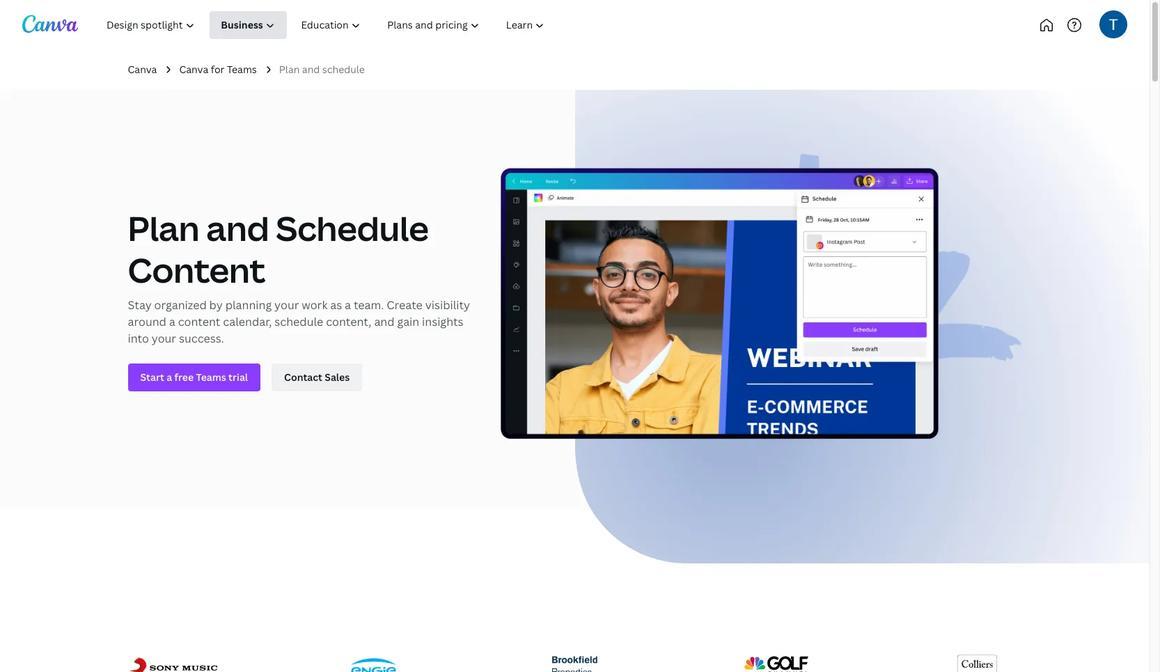 Task type: describe. For each thing, give the bounding box(es) containing it.
frame 10288828 (5) image
[[575, 90, 1150, 564]]

work
[[302, 298, 328, 313]]

foreground image - plan and schedule image
[[501, 153, 1022, 446]]

golf channel image
[[744, 657, 809, 672]]

create
[[387, 298, 423, 313]]

colliers international image
[[958, 647, 998, 672]]

canva for teams
[[179, 63, 257, 76]]

plan for schedule
[[128, 206, 200, 251]]

top level navigation element
[[95, 11, 604, 39]]

canva for canva for teams
[[179, 63, 208, 76]]

canva for canva
[[128, 63, 157, 76]]

content
[[178, 314, 220, 330]]

plan and schedule content stay organized by planning your work as a team. create visibility around a content calendar, schedule content, and gain insights into your success.
[[128, 206, 470, 347]]

0 vertical spatial a
[[345, 298, 351, 313]]

team.
[[354, 298, 384, 313]]

planning
[[225, 298, 272, 313]]

and for schedule
[[302, 63, 320, 76]]

1 horizontal spatial your
[[275, 298, 299, 313]]

1 vertical spatial your
[[152, 331, 176, 347]]

insights
[[422, 314, 464, 330]]

plan and schedule
[[279, 63, 365, 76]]

as
[[330, 298, 342, 313]]

brookfield properties image
[[552, 657, 598, 672]]

gain
[[397, 314, 420, 330]]

2 horizontal spatial and
[[374, 314, 395, 330]]

around
[[128, 314, 166, 330]]

content,
[[326, 314, 372, 330]]



Task type: locate. For each thing, give the bounding box(es) containing it.
1 vertical spatial a
[[169, 314, 175, 330]]

1 canva from the left
[[128, 63, 157, 76]]

0 vertical spatial plan
[[279, 63, 300, 76]]

sony music image
[[128, 658, 217, 672]]

canva for teams link
[[179, 62, 257, 78]]

schedule down top level navigation element
[[322, 63, 365, 76]]

your
[[275, 298, 299, 313], [152, 331, 176, 347]]

into
[[128, 331, 149, 347]]

plan for schedule
[[279, 63, 300, 76]]

schedule
[[276, 206, 429, 251]]

0 vertical spatial your
[[275, 298, 299, 313]]

0 horizontal spatial a
[[169, 314, 175, 330]]

schedule inside plan and schedule content stay organized by planning your work as a team. create visibility around a content calendar, schedule content, and gain insights into your success.
[[275, 314, 323, 330]]

0 vertical spatial schedule
[[322, 63, 365, 76]]

2 canva from the left
[[179, 63, 208, 76]]

a down organized
[[169, 314, 175, 330]]

teams
[[227, 63, 257, 76]]

calendar,
[[223, 314, 272, 330]]

0 horizontal spatial and
[[206, 206, 269, 251]]

0 vertical spatial and
[[302, 63, 320, 76]]

0 horizontal spatial canva
[[128, 63, 157, 76]]

2 vertical spatial and
[[374, 314, 395, 330]]

0 horizontal spatial plan
[[128, 206, 200, 251]]

0 horizontal spatial your
[[152, 331, 176, 347]]

a right as on the left
[[345, 298, 351, 313]]

canva
[[128, 63, 157, 76], [179, 63, 208, 76]]

your left "work"
[[275, 298, 299, 313]]

1 horizontal spatial plan
[[279, 63, 300, 76]]

content
[[128, 248, 266, 293]]

and
[[302, 63, 320, 76], [206, 206, 269, 251], [374, 314, 395, 330]]

visibility
[[425, 298, 470, 313]]

1 vertical spatial plan
[[128, 206, 200, 251]]

and for schedule
[[206, 206, 269, 251]]

your down around
[[152, 331, 176, 347]]

plan inside plan and schedule content stay organized by planning your work as a team. create visibility around a content calendar, schedule content, and gain insights into your success.
[[128, 206, 200, 251]]

by
[[209, 298, 223, 313]]

stay
[[128, 298, 152, 313]]

plan
[[279, 63, 300, 76], [128, 206, 200, 251]]

1 vertical spatial and
[[206, 206, 269, 251]]

success.
[[179, 331, 224, 347]]

1 horizontal spatial canva
[[179, 63, 208, 76]]

schedule down "work"
[[275, 314, 323, 330]]

for
[[211, 63, 225, 76]]

engie image
[[351, 659, 397, 672]]

canva link
[[128, 62, 157, 78]]

organized
[[154, 298, 207, 313]]

a
[[345, 298, 351, 313], [169, 314, 175, 330]]

1 vertical spatial schedule
[[275, 314, 323, 330]]

1 horizontal spatial a
[[345, 298, 351, 313]]

1 horizontal spatial and
[[302, 63, 320, 76]]

schedule
[[322, 63, 365, 76], [275, 314, 323, 330]]



Task type: vqa. For each thing, say whether or not it's contained in the screenshot.
the 'schedule' inside the Plan and Schedule Content Stay organized by planning your work as a team. Create visibility around a content calendar, schedule content, and gain insights into your success.
yes



